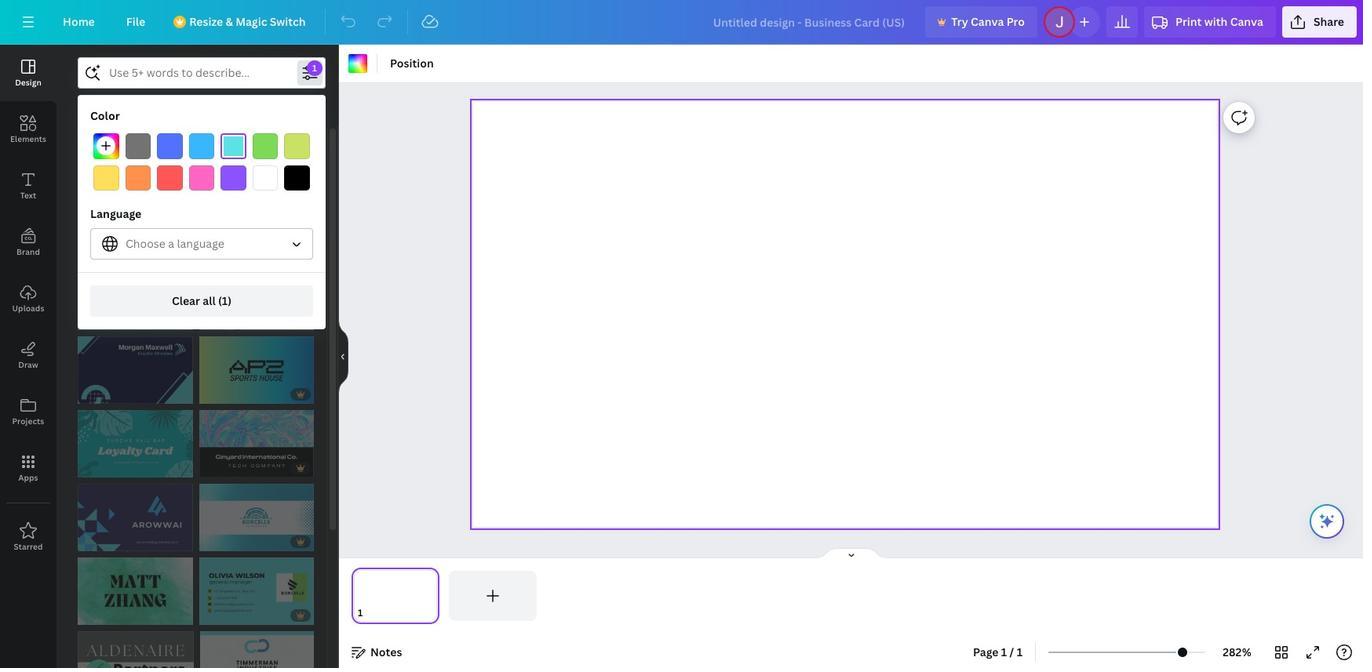 Task type: locate. For each thing, give the bounding box(es) containing it.
canva
[[971, 14, 1004, 29], [1230, 14, 1264, 29]]

Lime button
[[284, 133, 310, 159]]

canva right try
[[971, 14, 1004, 29]]

grass green image
[[253, 133, 278, 159], [253, 133, 278, 159]]

1 business from the left
[[87, 146, 134, 161]]

text
[[20, 190, 36, 201]]

notes
[[370, 645, 402, 660]]

choose
[[126, 236, 165, 251]]

canva inside "dropdown button"
[[1230, 14, 1264, 29]]

page
[[973, 645, 999, 660]]

Page title text field
[[370, 606, 376, 622]]

color
[[90, 108, 120, 123]]

try
[[951, 14, 968, 29]]

coral red image
[[157, 165, 183, 191], [157, 165, 183, 191]]

yellow image
[[93, 165, 119, 191]]

Use 5+ words to describe... search field
[[109, 58, 294, 88]]

templates button
[[78, 95, 213, 125]]

Yellow button
[[93, 165, 119, 191]]

switch
[[270, 14, 306, 29]]

home link
[[50, 6, 107, 38]]

0 horizontal spatial canva
[[971, 14, 1004, 29]]

file
[[126, 14, 145, 29]]

text button
[[0, 158, 57, 214]]

turquoise blue image
[[221, 133, 246, 159]]

282% button
[[1212, 640, 1263, 666]]

green and white simple company business card group
[[199, 263, 314, 331]]

pink image
[[189, 165, 214, 191], [189, 165, 214, 191]]

purple image
[[221, 165, 246, 191], [221, 165, 246, 191]]

projects
[[12, 416, 44, 427]]

business card button
[[78, 139, 170, 170]]

with
[[1205, 14, 1228, 29]]

blue white minimalist technology business card group
[[78, 189, 193, 257]]

(1)
[[218, 294, 232, 309]]

a
[[168, 236, 174, 251]]

canva assistant image
[[1318, 513, 1337, 531]]

design
[[15, 77, 41, 88]]

1 horizontal spatial 1
[[1017, 645, 1023, 660]]

uploads
[[12, 303, 44, 314]]

0 horizontal spatial 1
[[1001, 645, 1007, 660]]

white image
[[253, 165, 278, 191]]

print with canva
[[1176, 14, 1264, 29]]

/
[[1010, 645, 1014, 660]]

light blue image
[[189, 133, 214, 159], [189, 133, 214, 159]]

card
[[137, 146, 160, 161]]

royal blue image
[[157, 133, 183, 159], [157, 133, 183, 159]]

2 1 from the left
[[1017, 645, 1023, 660]]

1 right /
[[1017, 645, 1023, 660]]

elements button
[[0, 101, 57, 158]]

canva right with
[[1230, 14, 1264, 29]]

Grass green button
[[253, 133, 278, 159]]

blue modern decoration architecture interior business card group
[[78, 263, 193, 331]]

1 left /
[[1001, 645, 1007, 660]]

page 1 / 1
[[973, 645, 1023, 660]]

282%
[[1223, 645, 1252, 660]]

#737373 button
[[125, 133, 151, 159]]

draw button
[[0, 327, 57, 384]]

1 horizontal spatial canva
[[1230, 14, 1264, 29]]

lime image
[[284, 133, 310, 159]]

white image
[[253, 165, 278, 191]]

Language button
[[90, 229, 313, 260]]

design button
[[0, 45, 57, 101]]

orange image
[[125, 165, 151, 191], [125, 165, 151, 191]]

2 business from the left
[[185, 146, 232, 161]]

main menu bar
[[0, 0, 1363, 45]]

pink
[[289, 146, 312, 161]]

position
[[390, 56, 434, 71]]

#737373 image
[[125, 133, 151, 159]]

Coral red button
[[157, 165, 183, 191]]

Orange button
[[125, 165, 151, 191]]

elements
[[10, 133, 46, 144]]

resize & magic switch
[[189, 14, 306, 29]]

0 horizontal spatial business
[[87, 146, 134, 161]]

business for business cards
[[185, 146, 232, 161]]

White button
[[253, 165, 278, 191]]

1 1 from the left
[[1001, 645, 1007, 660]]

add a new color image
[[93, 133, 119, 159], [93, 133, 119, 159]]

#737373 image
[[125, 133, 151, 159]]

language
[[177, 236, 224, 251]]

2 canva from the left
[[1230, 14, 1264, 29]]

draw
[[18, 359, 38, 370]]

business
[[87, 146, 134, 161], [185, 146, 232, 161]]

1 canva from the left
[[971, 14, 1004, 29]]

business up yellow button
[[87, 146, 134, 161]]

Turquoise blue button
[[221, 133, 246, 159]]

position button
[[384, 51, 440, 76]]

1 horizontal spatial business
[[185, 146, 232, 161]]

hide pages image
[[814, 548, 889, 560]]

1
[[1001, 645, 1007, 660], [1017, 645, 1023, 660]]

business up pink button at the left of the page
[[185, 146, 232, 161]]

Purple button
[[221, 165, 246, 191]]

resize
[[189, 14, 223, 29]]



Task type: describe. For each thing, give the bounding box(es) containing it.
hide image
[[338, 319, 348, 394]]

brand
[[17, 246, 40, 257]]

Black button
[[284, 165, 310, 191]]

clear all (1) button
[[90, 286, 313, 317]]

Royal blue button
[[157, 133, 183, 159]]

Light blue button
[[189, 133, 214, 159]]

blue bussines card professional minimalist elegant simple group
[[199, 558, 314, 626]]

lime image
[[284, 133, 310, 159]]

business for business card
[[87, 146, 134, 161]]

choose a language
[[126, 236, 224, 251]]

share
[[1314, 14, 1345, 29]]

file button
[[114, 6, 158, 38]]

Design title text field
[[701, 6, 919, 38]]

side panel tab list
[[0, 45, 57, 566]]

starred
[[14, 542, 43, 553]]

light blue creative  tech company software development engineer business card group
[[199, 411, 314, 478]]

starred button
[[0, 509, 57, 566]]

templates
[[118, 102, 173, 117]]

#ffffff image
[[348, 54, 367, 73]]

projects button
[[0, 384, 57, 440]]

business cards button
[[176, 139, 273, 170]]

notes button
[[345, 640, 409, 666]]

share button
[[1282, 6, 1357, 38]]

cards
[[235, 146, 264, 161]]

try canva pro
[[951, 14, 1025, 29]]

beauty advisor business card group
[[78, 558, 193, 626]]

print with canva button
[[1144, 6, 1276, 38]]

blue cyan modern geometric business name card group
[[78, 484, 193, 552]]

pro
[[1007, 14, 1025, 29]]

canva inside button
[[971, 14, 1004, 29]]

&
[[226, 14, 233, 29]]

color option group
[[90, 130, 313, 194]]

blue green black business card group
[[199, 337, 314, 404]]

business card
[[87, 146, 160, 161]]

try canva pro button
[[926, 6, 1038, 38]]

cyan illustrated floral cafe and bar loyalty card group
[[78, 411, 193, 478]]

clear all (1)
[[172, 294, 232, 309]]

home
[[63, 14, 95, 29]]

clear
[[172, 294, 200, 309]]

uploads button
[[0, 271, 57, 327]]

yellow image
[[93, 165, 119, 191]]

apps button
[[0, 440, 57, 497]]

brand button
[[0, 214, 57, 271]]

print
[[1176, 14, 1202, 29]]

business cards
[[185, 146, 264, 161]]

blue white minimalist professional carpenter company business card group
[[199, 484, 314, 552]]

all
[[203, 294, 216, 309]]

blue & white modern wedding organizer business card group
[[199, 189, 314, 257]]

apps
[[18, 473, 38, 484]]

resize & magic switch button
[[164, 6, 318, 38]]

dark blue and light blue modern business card group
[[78, 337, 193, 404]]

pink button
[[280, 139, 321, 170]]

black image
[[284, 165, 310, 191]]

black image
[[284, 165, 310, 191]]

language
[[90, 207, 142, 221]]

turquoise blue image
[[221, 133, 246, 159]]

magic
[[236, 14, 267, 29]]

page 1 image
[[352, 571, 440, 622]]

Pink button
[[189, 165, 214, 191]]



Task type: vqa. For each thing, say whether or not it's contained in the screenshot.
the Purple icon
yes



